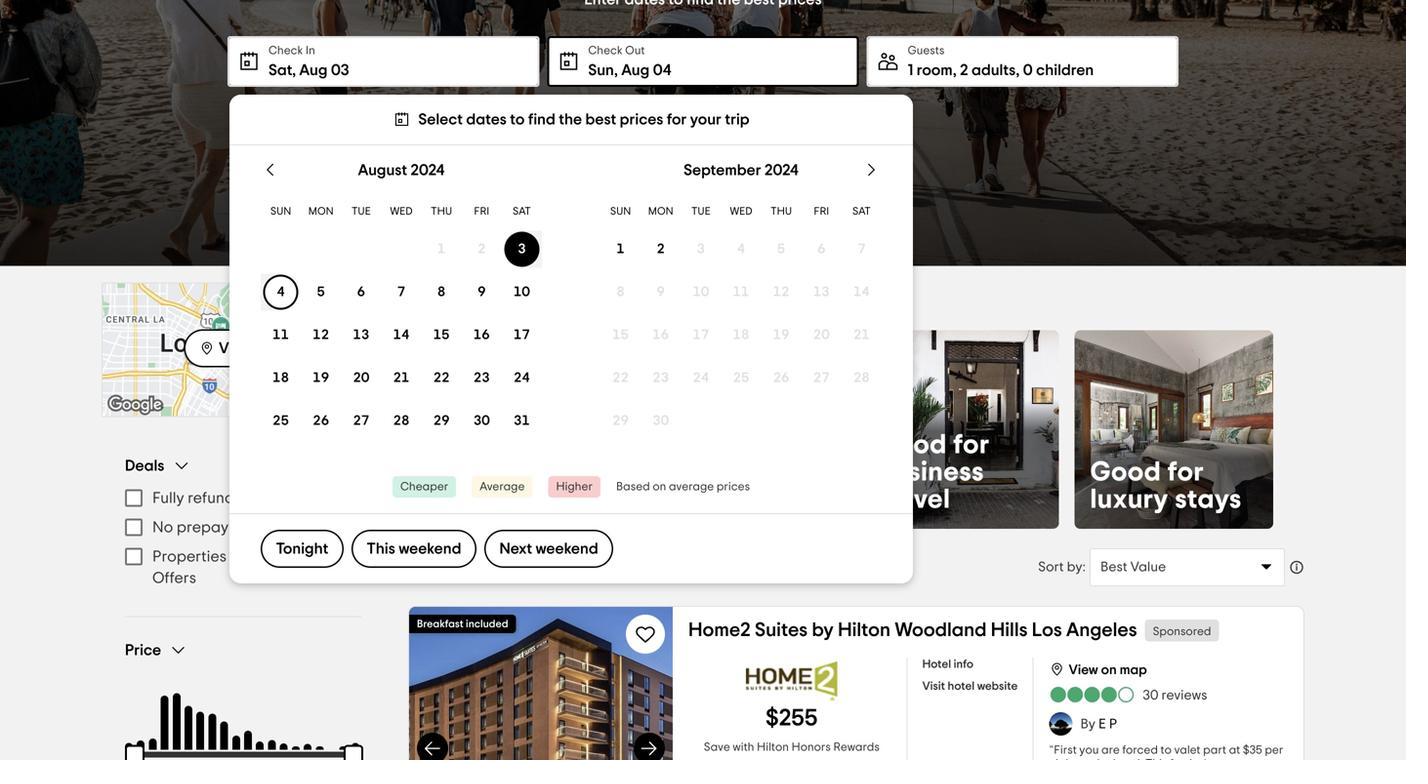 Task type: locate. For each thing, give the bounding box(es) containing it.
29 up based
[[612, 414, 629, 428]]

2 check from the left
[[588, 45, 623, 57]]

2 horizontal spatial for
[[1167, 459, 1204, 486]]

30 inside the august 2024 grid
[[473, 414, 490, 428]]

12 right view map
[[313, 328, 329, 342]]

0 vertical spatial with
[[230, 549, 259, 565]]

good for good for business travel
[[876, 432, 947, 459]]

21 inside "september 2024" "grid"
[[853, 328, 870, 342]]

1 horizontal spatial 5
[[777, 243, 785, 256]]

tue inside the august 2024 grid
[[351, 206, 371, 217]]

23
[[473, 371, 490, 385], [653, 371, 669, 385]]

1 vertical spatial 25
[[273, 414, 289, 428]]

0 horizontal spatial 10
[[514, 285, 530, 299]]

1 horizontal spatial 11
[[733, 285, 749, 299]]

22 down popular hotels in los angeles right now
[[612, 371, 629, 385]]

at down you
[[1079, 759, 1090, 761]]

19 inside "september 2024" "grid"
[[773, 328, 789, 342]]

thu down august 2024 on the left
[[431, 206, 452, 217]]

in right hotels
[[589, 285, 608, 309]]

2 weekend from the left
[[536, 541, 598, 557]]

2 aug from the left
[[621, 62, 650, 78]]

prices right average
[[717, 481, 750, 493]]

1 vertical spatial at
[[1079, 759, 1090, 761]]

15 inside "september 2024" "grid"
[[612, 328, 629, 342]]

9 inside "september 2024" "grid"
[[657, 285, 665, 299]]

1 inside "september 2024" "grid"
[[616, 243, 625, 256]]

1 2024 from the left
[[411, 163, 445, 178]]

the down the are
[[1093, 759, 1110, 761]]

2 8 from the left
[[616, 285, 625, 299]]

2 right room
[[960, 62, 968, 78]]

1 sat from the left
[[513, 206, 531, 217]]

16 down popular
[[473, 328, 490, 342]]

0 horizontal spatial at
[[1079, 759, 1090, 761]]

0 vertical spatial 12
[[773, 285, 789, 299]]

1 17 from the left
[[514, 328, 530, 342]]

with right save
[[733, 742, 754, 754]]

1 up popular
[[437, 243, 446, 256]]

2024 right august
[[411, 163, 445, 178]]

sat,
[[269, 62, 296, 78]]

visit
[[922, 681, 945, 693]]

check inside check in sat, aug 03
[[269, 45, 303, 57]]

price group
[[113, 641, 375, 761]]

0 vertical spatial to
[[510, 112, 525, 127]]

sat for august 2024
[[513, 206, 531, 217]]

row group
[[261, 228, 542, 443], [601, 228, 882, 443]]

,
[[953, 62, 957, 78], [1016, 62, 1020, 78]]

angeles
[[654, 285, 739, 309], [558, 559, 615, 575], [1066, 621, 1137, 641]]

1 tue from the left
[[351, 206, 371, 217]]

3
[[518, 243, 526, 256], [697, 243, 705, 256]]

reviews
[[1161, 689, 1207, 703]]

29 inside the august 2024 grid
[[433, 414, 450, 428]]

1 horizontal spatial with
[[733, 742, 754, 754]]

18 inside the august 2024 grid
[[273, 371, 289, 385]]

at left $35
[[1229, 745, 1240, 757]]

price
[[125, 643, 161, 659]]

forced
[[1122, 745, 1158, 757]]

fri up popular
[[474, 206, 489, 217]]

1 horizontal spatial 3
[[697, 243, 705, 256]]

thu inside the august 2024 grid
[[431, 206, 452, 217]]

0 horizontal spatial check
[[269, 45, 303, 57]]

fri up the now
[[814, 206, 829, 217]]

menu
[[125, 484, 361, 593]]

1 22 from the left
[[433, 371, 450, 385]]

5-
[[447, 486, 472, 514]]

on inside 'button'
[[1101, 664, 1117, 678]]

los for hotels
[[613, 285, 649, 309]]

wed down september 2024 in the top of the page
[[730, 206, 752, 217]]

angeles down "next weekend"
[[558, 559, 615, 575]]

0 horizontal spatial with
[[230, 549, 259, 565]]

2 fri from the left
[[814, 206, 829, 217]]

aug for 04
[[621, 62, 650, 78]]

tue down august
[[351, 206, 371, 217]]

1 horizontal spatial sun
[[610, 206, 631, 217]]

0 vertical spatial at
[[1229, 745, 1240, 757]]

1 horizontal spatial tue
[[691, 206, 711, 217]]

are
[[1101, 745, 1120, 757]]

wed inside the august 2024 grid
[[390, 206, 413, 217]]

best value button
[[1090, 549, 1285, 587]]

24 up 31
[[514, 371, 530, 385]]

7
[[858, 243, 866, 256], [397, 285, 405, 299]]

1 16 from the left
[[473, 328, 490, 342]]

view map button
[[184, 330, 302, 368]]

with inside properties with special offers
[[230, 549, 259, 565]]

30 reviews button
[[1049, 685, 1207, 705]]

in
[[306, 45, 315, 57]]

25 up traveler
[[733, 371, 749, 385]]

2 16 from the left
[[653, 328, 669, 342]]

18 down right
[[733, 328, 749, 342]]

2 mon from the left
[[648, 206, 673, 217]]

25 inside the august 2024 grid
[[273, 414, 289, 428]]

4 inside "september 2024" "grid"
[[737, 243, 745, 256]]

0 horizontal spatial 29
[[433, 414, 450, 428]]

7 left popular
[[397, 285, 405, 299]]

1 , from the left
[[953, 62, 957, 78]]

fully refundable
[[152, 491, 267, 506]]

2 15 from the left
[[612, 328, 629, 342]]

0 vertical spatial 4
[[737, 243, 745, 256]]

0 horizontal spatial aug
[[299, 62, 327, 78]]

los inside 'home2 suites by hilton woodland hills los angeles' link
[[1032, 621, 1062, 641]]

fully
[[152, 491, 184, 506]]

minimum price slider
[[113, 734, 156, 761]]

no prepayment needed
[[152, 520, 323, 536]]

thu inside "september 2024" "grid"
[[771, 206, 792, 217]]

2 wed from the left
[[730, 206, 752, 217]]

aug inside check out sun, aug 04
[[621, 62, 650, 78]]

weekend
[[399, 541, 461, 557], [536, 541, 598, 557]]

0 vertical spatial map
[[256, 341, 287, 357]]

2 up popular hotels in los angeles right now
[[657, 243, 665, 256]]

p
[[1109, 718, 1117, 732]]

$255
[[766, 707, 818, 731]]

check for sun,
[[588, 45, 623, 57]]

tue for september
[[691, 206, 711, 217]]

22 down popular
[[433, 371, 450, 385]]

per
[[1265, 745, 1283, 757]]

guests
[[908, 45, 944, 57]]

0 vertical spatial in
[[589, 285, 608, 309]]

3 up hotels
[[518, 243, 526, 256]]

1 horizontal spatial 7
[[858, 243, 866, 256]]

0 horizontal spatial 3
[[518, 243, 526, 256]]

18 down view map
[[273, 371, 289, 385]]

3 inside the august 2024 grid
[[518, 243, 526, 256]]

0 horizontal spatial 1
[[437, 243, 446, 256]]

e p image
[[1049, 713, 1073, 736]]

this right tonight
[[366, 541, 395, 557]]

1 horizontal spatial map
[[1120, 664, 1147, 678]]

travel
[[876, 486, 950, 514]]

3 up popular hotels in los angeles right now
[[697, 243, 705, 256]]

maximum price slider
[[332, 734, 375, 761]]

properties
[[436, 559, 510, 575]]

sun
[[270, 206, 291, 217], [610, 206, 631, 217]]

save with hilton honors rewards
[[704, 742, 880, 754]]

hilton
[[838, 621, 891, 641], [757, 742, 789, 754]]

1 9 from the left
[[478, 285, 486, 299]]

august 2024 grid
[[261, 145, 542, 443]]

1 29 from the left
[[433, 414, 450, 428]]

to inside " first you are forced to valet part at $35 per night at the hotel. this fee isn't apparen
[[1161, 745, 1172, 757]]

dates
[[466, 112, 507, 127]]

wed down august 2024 on the left
[[390, 206, 413, 217]]

very
[[752, 459, 810, 486]]

1 vertical spatial 4
[[277, 285, 285, 299]]

1 horizontal spatial 30
[[653, 414, 669, 428]]

cheaper
[[400, 481, 448, 493]]

0 horizontal spatial sat
[[513, 206, 531, 217]]

august 2024
[[358, 163, 445, 178]]

0 horizontal spatial row group
[[261, 228, 542, 443]]

3 inside "september 2024" "grid"
[[697, 243, 705, 256]]

traveler
[[662, 432, 767, 459]]

2024 for august 2024
[[411, 163, 445, 178]]

2 vertical spatial angeles
[[1066, 621, 1137, 641]]

1 horizontal spatial 18
[[733, 328, 749, 342]]

0 horizontal spatial los
[[529, 559, 554, 575]]

2
[[960, 62, 968, 78], [478, 243, 486, 256], [657, 243, 665, 256]]

angeles left right
[[654, 285, 739, 309]]

0 horizontal spatial good
[[876, 432, 947, 459]]

977 properties in los angeles
[[408, 559, 615, 575]]

30 left "reviews"
[[1143, 689, 1158, 703]]

aug down out
[[621, 62, 650, 78]]

29
[[433, 414, 450, 428], [612, 414, 629, 428]]

1 up popular hotels in los angeles right now
[[616, 243, 625, 256]]

this down forced
[[1146, 759, 1167, 761]]

16
[[473, 328, 490, 342], [653, 328, 669, 342]]

1 weekend from the left
[[399, 541, 461, 557]]

1 fri from the left
[[474, 206, 489, 217]]

10 inside "september 2024" "grid"
[[693, 285, 709, 299]]

hotel.
[[1113, 759, 1143, 761]]

2 29 from the left
[[612, 414, 629, 428]]

03
[[331, 62, 349, 78]]

1 vertical spatial 12
[[313, 328, 329, 342]]

the right find
[[559, 112, 582, 127]]

16 inside "september 2024" "grid"
[[653, 328, 669, 342]]

6 inside "september 2024" "grid"
[[817, 243, 826, 256]]

2 row group from the left
[[601, 228, 882, 443]]

sun down previous month image
[[270, 206, 291, 217]]

977
[[408, 559, 433, 575]]

to left find
[[510, 112, 525, 127]]

for for good for business travel
[[953, 432, 990, 459]]

22
[[433, 371, 450, 385], [612, 371, 629, 385]]

breakfast included link
[[409, 607, 516, 634]]

1 horizontal spatial 1
[[616, 243, 625, 256]]

sat inside "september 2024" "grid"
[[852, 206, 871, 217]]

1 vertical spatial on
[[1101, 664, 1117, 678]]

map inside 'button'
[[1120, 664, 1147, 678]]

2 tue from the left
[[691, 206, 711, 217]]

weekend for this weekend
[[399, 541, 461, 557]]

1 vertical spatial 14
[[393, 328, 410, 342]]

in
[[589, 285, 608, 309], [514, 559, 526, 575]]

1 horizontal spatial row group
[[601, 228, 882, 443]]

sun inside the august 2024 grid
[[270, 206, 291, 217]]

good up travel
[[876, 432, 947, 459]]

1 horizontal spatial 22
[[612, 371, 629, 385]]

0 horizontal spatial 9
[[478, 285, 486, 299]]

sun up popular hotels in los angeles right now
[[610, 206, 631, 217]]

sat up hotels
[[513, 206, 531, 217]]

2 up popular
[[478, 243, 486, 256]]

2 2024 from the left
[[765, 163, 799, 178]]

0 vertical spatial 19
[[773, 328, 789, 342]]

2 9 from the left
[[657, 285, 665, 299]]

visit hotel website link
[[922, 676, 1018, 695]]

15 down popular hotels in los angeles right now
[[612, 328, 629, 342]]

view on map
[[1069, 664, 1147, 678]]

1 vertical spatial 28
[[393, 414, 410, 428]]

, left 0
[[1016, 62, 1020, 78]]

weekend up 977
[[399, 541, 461, 557]]

luxury
[[1090, 486, 1169, 514]]

average
[[669, 481, 714, 493]]

21
[[853, 328, 870, 342], [393, 371, 410, 385]]

sun for september
[[610, 206, 631, 217]]

1 thu from the left
[[431, 206, 452, 217]]

28
[[853, 371, 870, 385], [393, 414, 410, 428]]

1 horizontal spatial sat
[[852, 206, 871, 217]]

0 horizontal spatial fri
[[474, 206, 489, 217]]

5 inside row
[[317, 285, 325, 299]]

weekend inside button
[[399, 541, 461, 557]]

0 vertical spatial prices
[[620, 112, 663, 127]]

1 horizontal spatial for
[[953, 432, 990, 459]]

23 down popular hotels in los angeles right now
[[653, 371, 669, 385]]

14 inside "september 2024" "grid"
[[853, 285, 870, 299]]

2 23 from the left
[[653, 371, 669, 385]]

1 inside guests 1 room , 2 adults , 0 children
[[908, 62, 913, 78]]

mon inside "september 2024" "grid"
[[648, 206, 673, 217]]

thu down september 2024 in the top of the page
[[771, 206, 792, 217]]

9 inside the august 2024 grid
[[478, 285, 486, 299]]

1 vertical spatial 21
[[393, 371, 410, 385]]

this
[[366, 541, 395, 557], [1146, 759, 1167, 761]]

save to a trip image
[[634, 623, 657, 646]]

1 horizontal spatial 12
[[773, 285, 789, 299]]

2024 inside "grid"
[[765, 163, 799, 178]]

good for luxury stays link
[[1075, 331, 1273, 529]]

2 sat from the left
[[852, 206, 871, 217]]

in for properties
[[514, 559, 526, 575]]

20
[[813, 328, 830, 342], [353, 371, 369, 385]]

2 horizontal spatial 2
[[960, 62, 968, 78]]

1 sun from the left
[[270, 206, 291, 217]]

visit hotel website
[[922, 681, 1018, 693]]

1 check from the left
[[269, 45, 303, 57]]

included
[[466, 619, 508, 630]]

the
[[559, 112, 582, 127], [1093, 759, 1110, 761]]

1 horizontal spatial 16
[[653, 328, 669, 342]]

view inside 'button'
[[1069, 664, 1098, 678]]

2 3 from the left
[[697, 243, 705, 256]]

9
[[478, 285, 486, 299], [657, 285, 665, 299]]

sat down next month icon
[[852, 206, 871, 217]]

12 left the now
[[773, 285, 789, 299]]

2024
[[411, 163, 445, 178], [765, 163, 799, 178]]

1 vertical spatial 11
[[273, 328, 289, 342]]

15
[[433, 328, 450, 342], [612, 328, 629, 342]]

0 vertical spatial the
[[559, 112, 582, 127]]

mon for september 2024
[[648, 206, 673, 217]]

for inside good for luxury stays
[[1167, 459, 1204, 486]]

22 inside "september 2024" "grid"
[[612, 371, 629, 385]]

to
[[510, 112, 525, 127], [1161, 745, 1172, 757]]

1 row group from the left
[[261, 228, 542, 443]]

sun inside "september 2024" "grid"
[[610, 206, 631, 217]]

27
[[813, 371, 830, 385], [353, 414, 369, 428]]

29 up the cheaper
[[433, 414, 450, 428]]

good inside good for luxury stays
[[1090, 459, 1161, 486]]

row
[[261, 195, 542, 228], [601, 195, 882, 228], [261, 228, 542, 271], [601, 228, 882, 271], [261, 271, 542, 314], [601, 271, 882, 314], [261, 314, 542, 357], [601, 314, 882, 357], [261, 357, 542, 400], [601, 357, 882, 400], [261, 400, 542, 443], [601, 400, 882, 443]]

0 vertical spatial 6
[[817, 243, 826, 256]]

30 left 31
[[473, 414, 490, 428]]

good inside the good for business travel
[[876, 432, 947, 459]]

wed for august
[[390, 206, 413, 217]]

check
[[269, 45, 303, 57], [588, 45, 623, 57]]

0 horizontal spatial 27
[[353, 414, 369, 428]]

19
[[773, 328, 789, 342], [313, 371, 329, 385]]

group
[[125, 456, 361, 593]]

row containing 22
[[601, 357, 882, 400]]

0 horizontal spatial 30
[[473, 414, 490, 428]]

wed inside "september 2024" "grid"
[[730, 206, 752, 217]]

your
[[690, 112, 721, 127]]

good
[[876, 432, 947, 459], [1090, 459, 1161, 486]]

on right based
[[653, 481, 666, 493]]

5 inside "september 2024" "grid"
[[777, 243, 785, 256]]

1 23 from the left
[[473, 371, 490, 385]]

1 10 from the left
[[514, 285, 530, 299]]

0 horizontal spatial tue
[[351, 206, 371, 217]]

on for view
[[1101, 664, 1117, 678]]

17 down popular hotels in los angeles right now
[[693, 328, 709, 342]]

0 horizontal spatial ,
[[953, 62, 957, 78]]

los right the hills
[[1032, 621, 1062, 641]]

star
[[472, 486, 523, 514]]

1 horizontal spatial thu
[[771, 206, 792, 217]]

room
[[917, 62, 953, 78]]

fri inside the august 2024 grid
[[474, 206, 489, 217]]

map inside button
[[256, 341, 287, 357]]

out
[[625, 45, 645, 57]]

0 vertical spatial 7
[[858, 243, 866, 256]]

save
[[704, 742, 730, 754]]

0 horizontal spatial 24
[[514, 371, 530, 385]]

weekend inside button
[[536, 541, 598, 557]]

los down "next weekend"
[[529, 559, 554, 575]]

26
[[773, 371, 789, 385], [313, 414, 329, 428]]

los right hotels
[[613, 285, 649, 309]]

mon inside the august 2024 grid
[[308, 206, 334, 217]]

in down next
[[514, 559, 526, 575]]

mon for august 2024
[[308, 206, 334, 217]]

at
[[1229, 745, 1240, 757], [1079, 759, 1090, 761]]

18 inside "september 2024" "grid"
[[733, 328, 749, 342]]

1 vertical spatial 20
[[353, 371, 369, 385]]

1 horizontal spatial 19
[[773, 328, 789, 342]]

aug down in
[[299, 62, 327, 78]]

0 vertical spatial 27
[[813, 371, 830, 385]]

0 horizontal spatial 2
[[478, 243, 486, 256]]

1 horizontal spatial on
[[1101, 664, 1117, 678]]

1 vertical spatial angeles
[[558, 559, 615, 575]]

23 inside the august 2024 grid
[[473, 371, 490, 385]]

1 vertical spatial 27
[[353, 414, 369, 428]]

1 horizontal spatial this
[[1146, 759, 1167, 761]]

0 vertical spatial view
[[219, 341, 252, 357]]

0 vertical spatial 25
[[733, 371, 749, 385]]

1 aug from the left
[[299, 62, 327, 78]]

1 horizontal spatial fri
[[814, 206, 829, 217]]

1 vertical spatial 13
[[353, 328, 369, 342]]

4 up right
[[737, 243, 745, 256]]

1 vertical spatial this
[[1146, 759, 1167, 761]]

, left adults
[[953, 62, 957, 78]]

24 up traveler
[[693, 371, 709, 385]]

traveler rating: very good link
[[646, 331, 845, 529]]

16 down popular hotels in los angeles right now
[[653, 328, 669, 342]]

2 thu from the left
[[771, 206, 792, 217]]

4 up view map
[[277, 285, 285, 299]]

offers
[[152, 571, 196, 586]]

26 inside the august 2024 grid
[[313, 414, 329, 428]]

2 inside "grid"
[[657, 243, 665, 256]]

1 wed from the left
[[390, 206, 413, 217]]

2 10 from the left
[[693, 285, 709, 299]]

good left stays
[[1090, 459, 1161, 486]]

1 horizontal spatial 15
[[612, 328, 629, 342]]

18
[[733, 328, 749, 342], [273, 371, 289, 385]]

1 mon from the left
[[308, 206, 334, 217]]

23 inside "september 2024" "grid"
[[653, 371, 669, 385]]

sort
[[1038, 561, 1064, 575]]

7 down next month icon
[[858, 243, 866, 256]]

0 horizontal spatial hilton
[[757, 742, 789, 754]]

fri inside "september 2024" "grid"
[[814, 206, 829, 217]]

1 8 from the left
[[437, 285, 446, 299]]

row containing 15
[[601, 314, 882, 357]]

angeles up view on map 'button'
[[1066, 621, 1137, 641]]

tue down september
[[691, 206, 711, 217]]

los for properties
[[529, 559, 554, 575]]

1 for august 2024
[[437, 243, 446, 256]]

check up sun,
[[588, 45, 623, 57]]

2024 right september
[[765, 163, 799, 178]]

view inside button
[[219, 341, 252, 357]]

1 inside the august 2024 grid
[[437, 243, 446, 256]]

to up "fee"
[[1161, 745, 1172, 757]]

1 horizontal spatial 14
[[853, 285, 870, 299]]

27 inside the august 2024 grid
[[353, 414, 369, 428]]

row containing 18
[[261, 357, 542, 400]]

24 inside grid
[[514, 371, 530, 385]]

2 22 from the left
[[612, 371, 629, 385]]

2 17 from the left
[[693, 328, 709, 342]]

7 inside "september 2024" "grid"
[[858, 243, 866, 256]]

1 vertical spatial map
[[1120, 664, 1147, 678]]

23 down popular
[[473, 371, 490, 385]]

12 inside the august 2024 grid
[[313, 328, 329, 342]]

28 inside "september 2024" "grid"
[[853, 371, 870, 385]]

15 down popular
[[433, 328, 450, 342]]

1 3 from the left
[[518, 243, 526, 256]]

fri for august 2024
[[474, 206, 489, 217]]

aug for 03
[[299, 62, 327, 78]]

2 inside grid
[[478, 243, 486, 256]]

0 horizontal spatial weekend
[[399, 541, 461, 557]]

1 horizontal spatial 9
[[657, 285, 665, 299]]

1 15 from the left
[[433, 328, 450, 342]]

17 down hotels
[[514, 328, 530, 342]]

1 vertical spatial to
[[1161, 745, 1172, 757]]

1 horizontal spatial prices
[[717, 481, 750, 493]]

prices right best at left top
[[620, 112, 663, 127]]

for inside the good for business travel
[[953, 432, 990, 459]]

check up sat,
[[269, 45, 303, 57]]

0 horizontal spatial 28
[[393, 414, 410, 428]]

check inside check out sun, aug 04
[[588, 45, 623, 57]]

1 horizontal spatial 17
[[693, 328, 709, 342]]

30 up traveler
[[653, 414, 669, 428]]

0 horizontal spatial 26
[[313, 414, 329, 428]]

with down no prepayment needed
[[230, 549, 259, 565]]

25 down view map
[[273, 414, 289, 428]]

1 vertical spatial the
[[1093, 759, 1110, 761]]

3 for september 2024
[[697, 243, 705, 256]]

1 horizontal spatial 6
[[817, 243, 826, 256]]

4.0 of 5 bubbles. 30 reviews element
[[1049, 685, 1207, 705]]

2 vertical spatial los
[[1032, 621, 1062, 641]]

0 vertical spatial angeles
[[654, 285, 739, 309]]

map
[[256, 341, 287, 357], [1120, 664, 1147, 678]]

0 horizontal spatial on
[[653, 481, 666, 493]]

1 horizontal spatial in
[[589, 285, 608, 309]]

1 horizontal spatial 8
[[616, 285, 625, 299]]

1 left room
[[908, 62, 913, 78]]

the inside " first you are forced to valet part at $35 per night at the hotel. this fee isn't apparen
[[1093, 759, 1110, 761]]

hilton down $255
[[757, 742, 789, 754]]

next photo image
[[640, 739, 659, 759]]

2 sun from the left
[[610, 206, 631, 217]]

2 for august 2024
[[478, 243, 486, 256]]

weekend down stay
[[536, 541, 598, 557]]

2 24 from the left
[[693, 371, 709, 385]]

2024 inside grid
[[411, 163, 445, 178]]

on up 30 reviews link
[[1101, 664, 1117, 678]]

aug inside check in sat, aug 03
[[299, 62, 327, 78]]

0 vertical spatial 21
[[853, 328, 870, 342]]

tue inside "september 2024" "grid"
[[691, 206, 711, 217]]

0 horizontal spatial view
[[219, 341, 252, 357]]

aug
[[299, 62, 327, 78], [621, 62, 650, 78]]

first
[[1054, 745, 1077, 757]]

hilton right 'by'
[[838, 621, 891, 641]]

sat inside the august 2024 grid
[[513, 206, 531, 217]]

0 horizontal spatial thu
[[431, 206, 452, 217]]

best
[[1100, 561, 1127, 575]]

1 24 from the left
[[514, 371, 530, 385]]

home2 image
[[746, 662, 837, 701]]

suites
[[755, 621, 808, 641]]

row containing 25
[[261, 400, 542, 443]]

best
[[585, 112, 616, 127]]



Task type: describe. For each thing, give the bounding box(es) containing it.
previous month image
[[261, 160, 280, 180]]

1 for september 2024
[[616, 243, 625, 256]]

home2 suites by hilton woodland hills los angeles
[[688, 621, 1137, 641]]

1 vertical spatial hilton
[[757, 742, 789, 754]]

0
[[1023, 62, 1033, 78]]

by
[[812, 621, 834, 641]]

angeles for properties
[[558, 559, 615, 575]]

september 2024
[[684, 163, 799, 178]]

hotels
[[520, 285, 584, 309]]

check in sat, aug 03
[[269, 45, 349, 78]]

special
[[262, 549, 316, 565]]

31
[[514, 414, 530, 428]]

higher
[[556, 481, 593, 493]]

20 inside grid
[[353, 371, 369, 385]]

good for good for luxury stays
[[1090, 459, 1161, 486]]

adults
[[972, 62, 1016, 78]]

28 inside the august 2024 grid
[[393, 414, 410, 428]]

e
[[1099, 718, 1106, 732]]

2 horizontal spatial angeles
[[1066, 621, 1137, 641]]

part
[[1203, 745, 1226, 757]]

view for view map
[[219, 341, 252, 357]]

14 inside the august 2024 grid
[[393, 328, 410, 342]]

weekend for next weekend
[[536, 541, 598, 557]]

thu for september 2024
[[771, 206, 792, 217]]

2 for september 2024
[[657, 243, 665, 256]]

september
[[684, 163, 761, 178]]

13 inside "september 2024" "grid"
[[813, 285, 830, 299]]

on for based
[[653, 481, 666, 493]]

row group for september
[[601, 228, 882, 443]]

by e p
[[1080, 718, 1117, 732]]

trip
[[725, 112, 750, 127]]

with for properties
[[230, 549, 259, 565]]

2 inside guests 1 room , 2 adults , 0 children
[[960, 62, 968, 78]]

woodland
[[895, 621, 987, 641]]

in for hotels
[[589, 285, 608, 309]]

e p link
[[1099, 718, 1117, 732]]

row containing 11
[[261, 314, 542, 357]]

hotel
[[922, 659, 951, 671]]

8 inside the august 2024 grid
[[437, 285, 446, 299]]

" first you are forced to valet part at $35 per night at the hotel. this fee isn't apparen
[[1049, 745, 1288, 761]]

6 inside row
[[357, 285, 365, 299]]

row containing 8
[[601, 271, 882, 314]]

row containing 29
[[601, 400, 882, 443]]

deals
[[125, 458, 164, 474]]

now
[[799, 285, 842, 309]]

13 inside the august 2024 grid
[[353, 328, 369, 342]]

fri for september 2024
[[814, 206, 829, 217]]

select dates to find the best prices for your trip
[[418, 112, 750, 127]]

11 inside "september 2024" "grid"
[[733, 285, 749, 299]]

tonight
[[276, 541, 328, 557]]

exterior image
[[409, 607, 673, 761]]

15 inside the august 2024 grid
[[433, 328, 450, 342]]

tue for august
[[351, 206, 371, 217]]

by:
[[1067, 561, 1086, 575]]

30 inside "september 2024" "grid"
[[653, 414, 669, 428]]

11 inside the august 2024 grid
[[273, 328, 289, 342]]

night
[[1049, 759, 1076, 761]]

29 inside "september 2024" "grid"
[[612, 414, 629, 428]]

7 inside row
[[397, 285, 405, 299]]

view on map button
[[1049, 658, 1147, 680]]

22 inside the august 2024 grid
[[433, 371, 450, 385]]

0 horizontal spatial the
[[559, 112, 582, 127]]

popular hotels in los angeles right now
[[432, 285, 842, 309]]

3 for august 2024
[[518, 243, 526, 256]]

2 , from the left
[[1016, 62, 1020, 78]]

properties with special offers
[[152, 549, 316, 586]]

8 inside "september 2024" "grid"
[[616, 285, 625, 299]]

27 inside "september 2024" "grid"
[[813, 371, 830, 385]]

based on average prices
[[616, 481, 750, 493]]

12 inside "september 2024" "grid"
[[773, 285, 789, 299]]

sat for september 2024
[[852, 206, 871, 217]]

september 2024 grid
[[601, 145, 882, 443]]

25 inside "september 2024" "grid"
[[733, 371, 749, 385]]

$35
[[1243, 745, 1262, 757]]

menu containing fully refundable
[[125, 484, 361, 593]]

sun,
[[588, 62, 618, 78]]

home2
[[688, 621, 751, 641]]

rating:
[[662, 459, 745, 486]]

tonight button
[[261, 530, 344, 568]]

hotel info
[[922, 659, 974, 671]]

0 horizontal spatial for
[[667, 112, 687, 127]]

good for business travel link
[[860, 331, 1059, 529]]

you
[[1079, 745, 1099, 757]]

this weekend
[[366, 541, 461, 557]]

21 inside the august 2024 grid
[[393, 371, 410, 385]]

honors
[[792, 742, 831, 754]]

properties
[[152, 549, 227, 565]]

best value
[[1100, 561, 1166, 575]]

19 inside the august 2024 grid
[[313, 371, 329, 385]]

angeles for hotels
[[654, 285, 739, 309]]

website
[[977, 681, 1018, 693]]

view map
[[219, 341, 287, 357]]

1 horizontal spatial hilton
[[838, 621, 891, 641]]

sort by:
[[1038, 561, 1086, 575]]

based
[[616, 481, 650, 493]]

value
[[1130, 561, 1166, 575]]

row group for august
[[261, 228, 542, 443]]

24 inside "grid"
[[693, 371, 709, 385]]

1 vertical spatial prices
[[717, 481, 750, 493]]

fee
[[1170, 759, 1187, 761]]

17 inside the august 2024 grid
[[514, 328, 530, 342]]

sponsored
[[1153, 626, 1211, 638]]

breakfast
[[417, 619, 464, 630]]

with for save
[[733, 742, 754, 754]]

popular
[[432, 285, 515, 309]]

this weekend button
[[351, 530, 476, 568]]

no
[[152, 520, 173, 536]]

traveler rating: very good
[[662, 432, 810, 514]]

group containing deals
[[125, 456, 361, 593]]

this inside button
[[366, 541, 395, 557]]

previous photo image
[[423, 739, 442, 759]]

stays
[[1175, 486, 1242, 514]]

isn't
[[1189, 759, 1211, 761]]

hotel
[[948, 681, 975, 693]]

0 horizontal spatial prices
[[620, 112, 663, 127]]

thu for august 2024
[[431, 206, 452, 217]]

good for luxury stays
[[1090, 459, 1242, 514]]

this inside " first you are forced to valet part at $35 per night at the hotel. this fee isn't apparen
[[1146, 759, 1167, 761]]

august
[[358, 163, 407, 178]]

average
[[480, 481, 525, 493]]

check for sat,
[[269, 45, 303, 57]]

wed for september
[[730, 206, 752, 217]]

needed
[[267, 520, 323, 536]]

carousel of images figure
[[409, 607, 673, 761]]

sun for august
[[270, 206, 291, 217]]

2024 for september 2024
[[765, 163, 799, 178]]

prepayment
[[177, 520, 264, 536]]

children
[[1036, 62, 1094, 78]]

right
[[744, 285, 794, 309]]

16 inside the august 2024 grid
[[473, 328, 490, 342]]

home2 suites by hilton woodland hills los angeles link
[[688, 619, 1137, 642]]

business
[[876, 459, 984, 486]]

breakfast included
[[417, 619, 508, 630]]

check out sun, aug 04
[[588, 45, 671, 78]]

rewards
[[833, 742, 880, 754]]

26 inside "september 2024" "grid"
[[773, 371, 789, 385]]

17 inside "september 2024" "grid"
[[693, 328, 709, 342]]

refundable
[[188, 491, 267, 506]]

0 horizontal spatial to
[[510, 112, 525, 127]]

next weekend button
[[484, 530, 613, 568]]

1 horizontal spatial at
[[1229, 745, 1240, 757]]

20 inside "grid"
[[813, 328, 830, 342]]

by
[[1080, 718, 1095, 732]]

4 inside the august 2024 grid
[[277, 285, 285, 299]]

good
[[662, 486, 728, 514]]

find
[[528, 112, 555, 127]]

guests 1 room , 2 adults , 0 children
[[908, 45, 1094, 78]]

next month image
[[862, 160, 882, 180]]

row containing 4
[[261, 271, 542, 314]]

for for good for luxury stays
[[1167, 459, 1204, 486]]

10 inside the august 2024 grid
[[514, 285, 530, 299]]

view for view on map
[[1069, 664, 1098, 678]]

30 inside button
[[1143, 689, 1158, 703]]

30 reviews
[[1143, 689, 1207, 703]]

5-star stay
[[447, 486, 584, 514]]

select
[[418, 112, 463, 127]]



Task type: vqa. For each thing, say whether or not it's contained in the screenshot.


